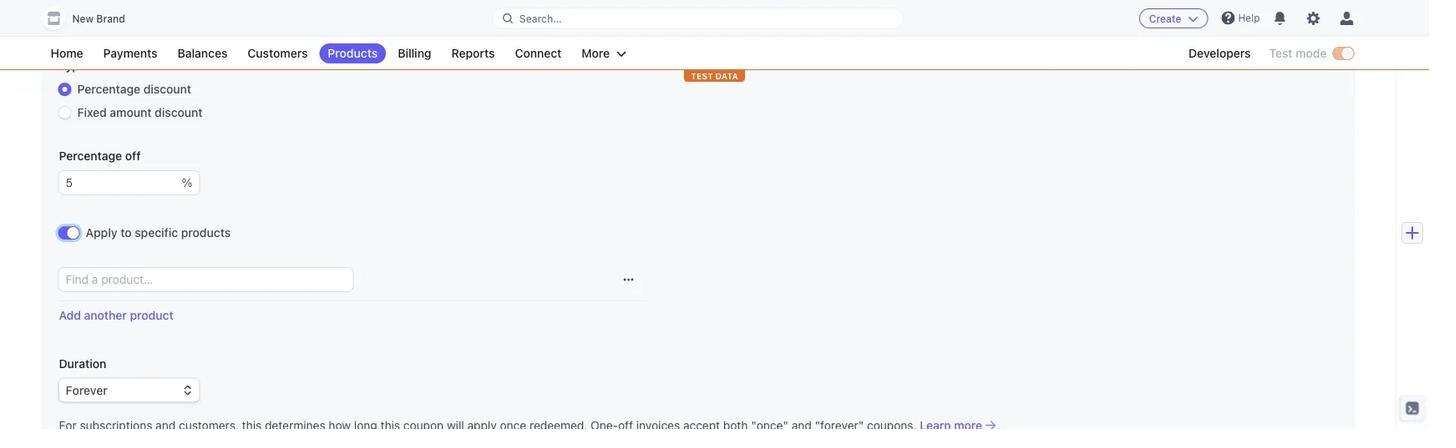 Task type: describe. For each thing, give the bounding box(es) containing it.
apply
[[86, 226, 117, 240]]

billing link
[[390, 43, 440, 64]]

duration
[[59, 357, 106, 371]]

percentage off
[[59, 149, 141, 163]]

connect link
[[507, 43, 570, 64]]

help button
[[1215, 5, 1267, 31]]

apply to specific products
[[86, 226, 231, 240]]

home
[[51, 46, 83, 60]]

create
[[1150, 13, 1182, 24]]

recommend
[[293, 15, 358, 29]]

Search… text field
[[493, 8, 903, 29]]

an
[[566, 15, 579, 29]]

data
[[716, 71, 739, 81]]

add another product
[[59, 308, 174, 322]]

add
[[59, 308, 81, 322]]

balances
[[178, 46, 228, 60]]

type
[[59, 59, 86, 73]]

developers link
[[1181, 43, 1260, 64]]

you.
[[614, 15, 637, 29]]

blank
[[425, 15, 454, 29]]

connect
[[515, 46, 562, 60]]

amount
[[110, 106, 152, 119]]

products
[[328, 46, 378, 60]]

svg image
[[624, 275, 634, 285]]

home link
[[42, 43, 92, 64]]

can
[[492, 15, 511, 29]]

reports link
[[443, 43, 503, 64]]

payments
[[103, 46, 158, 60]]

off
[[125, 149, 141, 163]]

add another product button
[[59, 308, 174, 322]]

coupon
[[172, 15, 212, 29]]

Search… search field
[[493, 8, 903, 29]]

this will identify this coupon in the api. we recommend leaving this blank so we can generate an id for you.
[[59, 15, 637, 29]]

fixed amount discount
[[77, 106, 203, 119]]

1 this from the left
[[149, 15, 169, 29]]

generate
[[514, 15, 562, 29]]

percentage discount
[[77, 82, 191, 96]]

test
[[1270, 46, 1293, 60]]

this
[[59, 15, 82, 29]]

more
[[582, 46, 610, 60]]

search…
[[520, 13, 562, 24]]

id
[[582, 15, 593, 29]]

balances link
[[169, 43, 236, 64]]

payments link
[[95, 43, 166, 64]]

so
[[457, 15, 470, 29]]

1 vertical spatial discount
[[155, 106, 203, 119]]

will
[[85, 15, 102, 29]]

0 vertical spatial discount
[[144, 82, 191, 96]]



Task type: locate. For each thing, give the bounding box(es) containing it.
we
[[273, 15, 290, 29]]

products link
[[320, 43, 386, 64]]

reports
[[452, 46, 495, 60]]

in
[[215, 15, 225, 29]]

1 horizontal spatial this
[[402, 15, 422, 29]]

test mode
[[1270, 46, 1327, 60]]

1 vertical spatial percentage
[[59, 149, 122, 163]]

customers
[[248, 46, 308, 60]]

discount
[[144, 82, 191, 96], [155, 106, 203, 119]]

this right identify
[[149, 15, 169, 29]]

mode
[[1296, 46, 1327, 60]]

fixed
[[77, 106, 107, 119]]

0 horizontal spatial this
[[149, 15, 169, 29]]

more button
[[574, 43, 635, 64]]

new brand button
[[42, 7, 142, 30]]

new
[[72, 13, 94, 25]]

the
[[228, 15, 245, 29]]

discount right the amount
[[155, 106, 203, 119]]

this
[[149, 15, 169, 29], [402, 15, 422, 29]]

2 this from the left
[[402, 15, 422, 29]]

discount up fixed amount discount
[[144, 82, 191, 96]]

customers link
[[239, 43, 316, 64]]

identify
[[105, 15, 146, 29]]

None text field
[[59, 171, 182, 195]]

we
[[473, 15, 489, 29]]

test data
[[691, 71, 739, 81]]

leaving
[[361, 15, 399, 29]]

specific
[[135, 226, 178, 240]]

brand
[[96, 13, 125, 25]]

products
[[181, 226, 231, 240]]

% button
[[182, 171, 199, 195]]

api.
[[248, 15, 270, 29]]

percentage up fixed
[[77, 82, 140, 96]]

Find a product… text field
[[59, 268, 353, 292]]

for
[[596, 15, 611, 29]]

another
[[84, 308, 127, 322]]

this left the blank
[[402, 15, 422, 29]]

percentage for percentage discount
[[77, 82, 140, 96]]

percentage for percentage off
[[59, 149, 122, 163]]

percentage
[[77, 82, 140, 96], [59, 149, 122, 163]]

billing
[[398, 46, 432, 60]]

%
[[182, 176, 193, 190]]

percentage left off
[[59, 149, 122, 163]]

to
[[121, 226, 132, 240]]

new brand
[[72, 13, 125, 25]]

product
[[130, 308, 174, 322]]

create button
[[1140, 8, 1209, 28]]

help
[[1239, 12, 1261, 24]]

0 vertical spatial percentage
[[77, 82, 140, 96]]

developers
[[1189, 46, 1251, 60]]

test
[[691, 71, 713, 81]]



Task type: vqa. For each thing, say whether or not it's contained in the screenshot.
More button
yes



